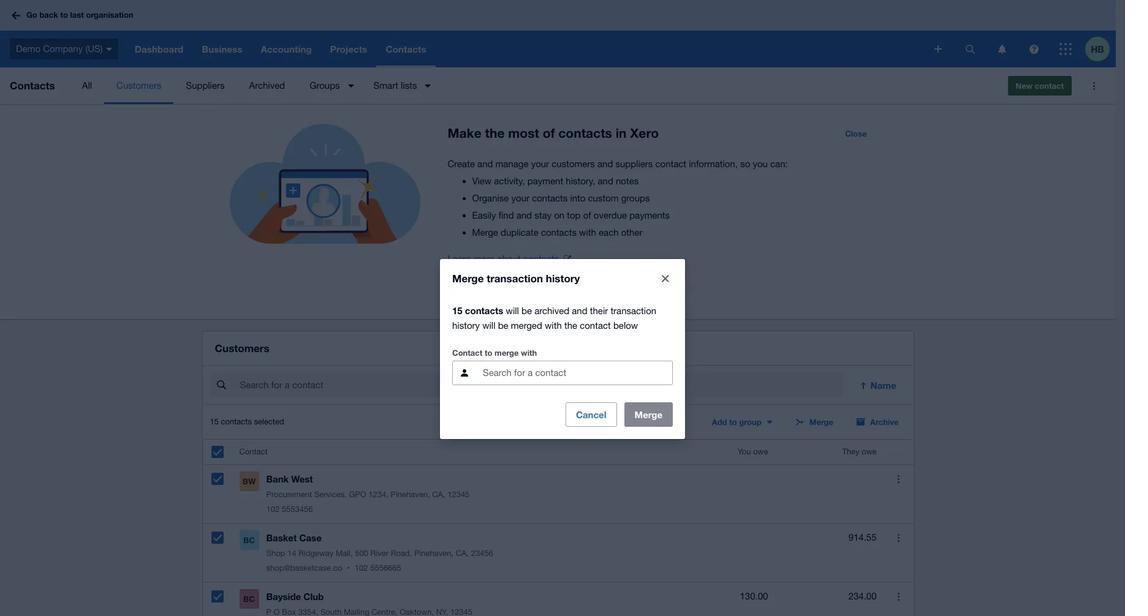 Task type: locate. For each thing, give the bounding box(es) containing it.
130.00
[[740, 592, 768, 602]]

1 vertical spatial 15
[[210, 418, 219, 427]]

1 horizontal spatial your
[[531, 159, 549, 169]]

1 vertical spatial history
[[452, 320, 480, 331]]

of right most at the top of page
[[543, 126, 555, 141]]

contact left merge
[[452, 348, 483, 358]]

0 horizontal spatial to
[[60, 10, 68, 20]]

be up merged
[[522, 306, 532, 316]]

menu
[[70, 67, 998, 104]]

svg image inside go back to last organisation link
[[12, 11, 20, 19]]

merge
[[472, 227, 498, 238], [452, 272, 484, 285], [635, 409, 663, 420], [810, 418, 834, 427]]

the inside will be archived and their transaction history will be merged with the contact below
[[565, 320, 578, 331]]

1 more row options button from the top
[[887, 467, 911, 492]]

bc left basket
[[243, 536, 255, 546]]

1 vertical spatial your
[[512, 193, 530, 204]]

add to group
[[712, 418, 762, 427]]

•
[[347, 564, 350, 573]]

information,
[[689, 159, 738, 169]]

close button containing close
[[838, 124, 875, 143]]

ca, left 23456
[[456, 549, 469, 559]]

bc
[[243, 536, 255, 546], [243, 595, 255, 605]]

2 more row options button from the top
[[887, 526, 911, 551]]

1 vertical spatial more row options image
[[898, 593, 900, 601]]

0 horizontal spatial your
[[512, 193, 530, 204]]

2 horizontal spatial to
[[730, 418, 737, 427]]

102 inside basket case shop 14 ridgeway mall, 500 river road, pinehaven, ca, 23456 shop@basketcase.co • 102 5556665
[[355, 564, 368, 573]]

102 down procurement
[[266, 505, 280, 514]]

customers
[[117, 80, 162, 91], [215, 342, 269, 355]]

archive
[[871, 418, 899, 427]]

close image
[[662, 275, 669, 282]]

2 vertical spatial contact
[[580, 320, 611, 331]]

0 horizontal spatial the
[[485, 126, 505, 141]]

more row options button
[[887, 467, 911, 492], [887, 526, 911, 551], [887, 585, 911, 610]]

mall,
[[336, 549, 353, 559]]

contacts down on
[[541, 227, 577, 238]]

0 horizontal spatial of
[[543, 126, 555, 141]]

1 vertical spatial to
[[485, 348, 493, 358]]

1 horizontal spatial will
[[506, 306, 519, 316]]

1 vertical spatial be
[[498, 320, 509, 331]]

102
[[266, 505, 280, 514], [355, 564, 368, 573]]

contact right suppliers
[[656, 159, 687, 169]]

owe right you
[[753, 448, 768, 457]]

will up merged
[[506, 306, 519, 316]]

they owe
[[843, 448, 877, 457]]

merge for merge button for cancel
[[635, 409, 663, 420]]

contact inside contact list table element
[[239, 448, 268, 457]]

0 vertical spatial with
[[579, 227, 596, 238]]

be left merged
[[498, 320, 509, 331]]

gpo
[[349, 491, 366, 500]]

1 horizontal spatial with
[[545, 320, 562, 331]]

1 vertical spatial the
[[565, 320, 578, 331]]

smart
[[374, 80, 398, 91]]

customers
[[552, 159, 595, 169]]

1 vertical spatial customers
[[215, 342, 269, 355]]

1 vertical spatial bc
[[243, 595, 255, 605]]

the down archived
[[565, 320, 578, 331]]

easily find and stay on top of overdue payments
[[472, 210, 670, 221]]

to inside dialog
[[485, 348, 493, 358]]

0 vertical spatial of
[[543, 126, 555, 141]]

14
[[287, 549, 296, 559]]

1 horizontal spatial to
[[485, 348, 493, 358]]

1 horizontal spatial contact
[[656, 159, 687, 169]]

1 horizontal spatial history
[[546, 272, 580, 285]]

smart lists
[[374, 80, 417, 91]]

to inside popup button
[[730, 418, 737, 427]]

and left suppliers
[[598, 159, 613, 169]]

contacts up customers
[[559, 126, 612, 141]]

ca, left 12345
[[432, 491, 445, 500]]

1 horizontal spatial customers
[[215, 342, 269, 355]]

of right top
[[583, 210, 591, 221]]

merge down easily
[[472, 227, 498, 238]]

svg image
[[1060, 43, 1072, 55], [1030, 44, 1039, 54], [935, 45, 942, 53], [106, 48, 112, 51]]

with down archived
[[545, 320, 562, 331]]

more row options button right 914.55 "link"
[[887, 526, 911, 551]]

smart lists button
[[361, 67, 439, 104]]

more row options image
[[898, 476, 900, 484]]

0 vertical spatial contact
[[1035, 81, 1064, 91]]

demo company (us) button
[[0, 31, 126, 67]]

with right merge
[[521, 348, 537, 358]]

notes
[[616, 176, 639, 186]]

road,
[[391, 549, 412, 559]]

0 vertical spatial be
[[522, 306, 532, 316]]

contacts
[[10, 79, 55, 92]]

12345
[[448, 491, 470, 500]]

contact down their
[[580, 320, 611, 331]]

each
[[599, 227, 619, 238]]

1 horizontal spatial the
[[565, 320, 578, 331]]

and up view
[[478, 159, 493, 169]]

more row options button right 234.00 'link'
[[887, 585, 911, 610]]

contacts inside "merge transaction history" dialog
[[465, 305, 504, 316]]

to left last at the top of page
[[60, 10, 68, 20]]

contacts down merge duplicate contacts with each other
[[523, 254, 559, 264]]

close button
[[838, 124, 875, 143], [654, 266, 678, 291]]

0 horizontal spatial transaction
[[487, 272, 543, 285]]

contact right new
[[1035, 81, 1064, 91]]

1 vertical spatial will
[[483, 320, 496, 331]]

and left their
[[572, 306, 588, 316]]

transaction up video
[[487, 272, 543, 285]]

contact list table element
[[203, 440, 914, 617]]

history
[[546, 272, 580, 285], [452, 320, 480, 331]]

shop@basketcase.co
[[266, 564, 342, 573]]

will down 15 contacts
[[483, 320, 496, 331]]

2 vertical spatial to
[[730, 418, 737, 427]]

to for contact to merge with
[[485, 348, 493, 358]]

1 horizontal spatial of
[[583, 210, 591, 221]]

0 vertical spatial close button
[[838, 124, 875, 143]]

with left "each"
[[579, 227, 596, 238]]

case
[[299, 533, 322, 544]]

1 horizontal spatial owe
[[862, 448, 877, 457]]

15
[[452, 305, 463, 316], [210, 418, 219, 427]]

transaction up below
[[611, 306, 657, 316]]

0 horizontal spatial contact
[[239, 448, 268, 457]]

0 horizontal spatial be
[[498, 320, 509, 331]]

1 vertical spatial ca,
[[456, 549, 469, 559]]

1 vertical spatial pinehaven,
[[414, 549, 454, 559]]

0 horizontal spatial owe
[[753, 448, 768, 457]]

svg image inside demo company (us) popup button
[[106, 48, 112, 51]]

navigation
[[126, 31, 926, 67]]

15 inside "merge transaction history" dialog
[[452, 305, 463, 316]]

merge for merge transaction history
[[452, 272, 484, 285]]

merge button
[[624, 402, 673, 427], [788, 413, 841, 432]]

the
[[485, 126, 505, 141], [565, 320, 578, 331]]

more row options button down archive
[[887, 467, 911, 492]]

1 bc from the top
[[243, 536, 255, 546]]

services,
[[314, 491, 347, 500]]

history up archived
[[546, 272, 580, 285]]

0 horizontal spatial merge button
[[624, 402, 673, 427]]

contact for contact to merge with
[[452, 348, 483, 358]]

0 vertical spatial more row options button
[[887, 467, 911, 492]]

0 horizontal spatial ca,
[[432, 491, 445, 500]]

0 horizontal spatial 15
[[210, 418, 219, 427]]

other
[[621, 227, 643, 238]]

1 vertical spatial 102
[[355, 564, 368, 573]]

merge button for cancel
[[624, 402, 673, 427]]

more row options image
[[898, 534, 900, 542], [898, 593, 900, 601]]

1 horizontal spatial ca,
[[456, 549, 469, 559]]

102 right •
[[355, 564, 368, 573]]

contact up bw
[[239, 448, 268, 457]]

contact inside button
[[1035, 81, 1064, 91]]

payments
[[630, 210, 670, 221]]

find
[[499, 210, 514, 221]]

1 more row options image from the top
[[898, 534, 900, 542]]

0 horizontal spatial history
[[452, 320, 480, 331]]

0 vertical spatial pinehaven,
[[391, 491, 430, 500]]

name button
[[851, 373, 906, 398]]

0 vertical spatial more row options image
[[898, 534, 900, 542]]

you
[[738, 448, 751, 457]]

learn
[[448, 254, 471, 264]]

to right add
[[730, 418, 737, 427]]

can:
[[771, 159, 788, 169]]

bc left bayside
[[243, 595, 255, 605]]

0 vertical spatial your
[[531, 159, 549, 169]]

pinehaven,
[[391, 491, 430, 500], [414, 549, 454, 559]]

river
[[371, 549, 389, 559]]

1 owe from the left
[[753, 448, 768, 457]]

0 vertical spatial contact
[[452, 348, 483, 358]]

0 vertical spatial to
[[60, 10, 68, 20]]

ca, inside basket case shop 14 ridgeway mall, 500 river road, pinehaven, ca, 23456 shop@basketcase.co • 102 5556665
[[456, 549, 469, 559]]

2 bc from the top
[[243, 595, 255, 605]]

1 horizontal spatial be
[[522, 306, 532, 316]]

2 more row options image from the top
[[898, 593, 900, 601]]

go
[[26, 10, 37, 20]]

organise your contacts into custom groups
[[472, 193, 650, 204]]

view activity, payment history, and notes
[[472, 176, 639, 186]]

contacts down watch
[[465, 305, 504, 316]]

be
[[522, 306, 532, 316], [498, 320, 509, 331]]

west
[[291, 474, 313, 485]]

1 horizontal spatial transaction
[[611, 306, 657, 316]]

learn more about contacts link
[[448, 251, 571, 268]]

overdue
[[594, 210, 627, 221]]

1 vertical spatial transaction
[[611, 306, 657, 316]]

2 owe from the left
[[862, 448, 877, 457]]

and inside will be archived and their transaction history will be merged with the contact below
[[572, 306, 588, 316]]

contact inside "merge transaction history" dialog
[[452, 348, 483, 358]]

0 horizontal spatial 102
[[266, 505, 280, 514]]

your down the activity,
[[512, 193, 530, 204]]

groups
[[621, 193, 650, 204]]

contacts left selected
[[221, 418, 252, 427]]

transaction
[[487, 272, 543, 285], [611, 306, 657, 316]]

1 vertical spatial more row options button
[[887, 526, 911, 551]]

to left merge
[[485, 348, 493, 358]]

0 vertical spatial history
[[546, 272, 580, 285]]

make the most of contacts in xero
[[448, 126, 659, 141]]

0 horizontal spatial svg image
[[12, 11, 20, 19]]

history down 15 contacts
[[452, 320, 480, 331]]

to inside hb "banner"
[[60, 10, 68, 20]]

add
[[712, 418, 727, 427]]

merge transaction history
[[452, 272, 580, 285]]

1 horizontal spatial merge button
[[788, 413, 841, 432]]

0 vertical spatial 102
[[266, 505, 280, 514]]

1 vertical spatial close button
[[654, 266, 678, 291]]

easily
[[472, 210, 496, 221]]

more
[[474, 254, 495, 264]]

your
[[531, 159, 549, 169], [512, 193, 530, 204]]

15 down 'watch video [1:41]' button
[[452, 305, 463, 316]]

contact
[[452, 348, 483, 358], [239, 448, 268, 457]]

svg image
[[12, 11, 20, 19], [966, 44, 975, 54], [998, 44, 1006, 54]]

2 horizontal spatial contact
[[1035, 81, 1064, 91]]

customers button
[[104, 67, 174, 104]]

merge right cancel button
[[635, 409, 663, 420]]

15 contacts
[[452, 305, 504, 316]]

merge transaction history dialog
[[440, 259, 685, 439]]

close
[[845, 129, 867, 139]]

will be archived and their transaction history will be merged with the contact below
[[452, 306, 657, 331]]

owe right they
[[862, 448, 877, 457]]

make
[[448, 126, 482, 141]]

most
[[508, 126, 539, 141]]

0 vertical spatial 15
[[452, 305, 463, 316]]

15 left selected
[[210, 418, 219, 427]]

your up payment
[[531, 159, 549, 169]]

top
[[567, 210, 581, 221]]

0 vertical spatial bc
[[243, 536, 255, 546]]

merge up watch
[[452, 272, 484, 285]]

the left most at the top of page
[[485, 126, 505, 141]]

pinehaven, right road,
[[414, 549, 454, 559]]

0 horizontal spatial customers
[[117, 80, 162, 91]]

2 vertical spatial with
[[521, 348, 537, 358]]

and
[[478, 159, 493, 169], [598, 159, 613, 169], [598, 176, 614, 186], [517, 210, 532, 221], [572, 306, 588, 316]]

1 horizontal spatial 15
[[452, 305, 463, 316]]

0 vertical spatial ca,
[[432, 491, 445, 500]]

more row options image right 234.00 'link'
[[898, 593, 900, 601]]

below
[[614, 320, 638, 331]]

1234,
[[369, 491, 389, 500]]

with
[[579, 227, 596, 238], [545, 320, 562, 331], [521, 348, 537, 358]]

0 horizontal spatial will
[[483, 320, 496, 331]]

5553456
[[282, 505, 313, 514]]

[1:41]
[[519, 285, 540, 295]]

1 vertical spatial contact
[[239, 448, 268, 457]]

2 horizontal spatial with
[[579, 227, 596, 238]]

into
[[570, 193, 586, 204]]

2 vertical spatial more row options button
[[887, 585, 911, 610]]

with for merge
[[521, 348, 537, 358]]

with inside will be archived and their transaction history will be merged with the contact below
[[545, 320, 562, 331]]

suppliers
[[616, 159, 653, 169]]

bank west procurement services, gpo 1234, pinehaven, ca, 12345 102 5553456
[[266, 474, 470, 514]]

bayside
[[266, 592, 301, 603]]

bc for bayside club
[[243, 595, 255, 605]]

15 for 15 contacts selected
[[210, 418, 219, 427]]

1 horizontal spatial close button
[[838, 124, 875, 143]]

1 horizontal spatial contact
[[452, 348, 483, 358]]

1 horizontal spatial svg image
[[966, 44, 975, 54]]

more row options image right 914.55 "link"
[[898, 534, 900, 542]]

1 horizontal spatial 102
[[355, 564, 368, 573]]

0 horizontal spatial with
[[521, 348, 537, 358]]

pinehaven, right '1234,'
[[391, 491, 430, 500]]

Search for a contact field
[[239, 374, 844, 397]]

bayside club
[[266, 592, 324, 603]]

0 vertical spatial customers
[[117, 80, 162, 91]]

0 horizontal spatial contact
[[580, 320, 611, 331]]

1 vertical spatial with
[[545, 320, 562, 331]]



Task type: describe. For each thing, give the bounding box(es) containing it.
more row options button for case
[[887, 526, 911, 551]]

ridgeway
[[299, 549, 334, 559]]

ca, inside bank west procurement services, gpo 1234, pinehaven, ca, 12345 102 5553456
[[432, 491, 445, 500]]

selected
[[254, 418, 284, 427]]

organise
[[472, 193, 509, 204]]

1 vertical spatial of
[[583, 210, 591, 221]]

pinehaven, inside bank west procurement services, gpo 1234, pinehaven, ca, 12345 102 5553456
[[391, 491, 430, 500]]

cancel button
[[566, 402, 617, 427]]

0 vertical spatial will
[[506, 306, 519, 316]]

contact for contact
[[239, 448, 268, 457]]

1 vertical spatial contact
[[656, 159, 687, 169]]

basket
[[266, 533, 297, 544]]

0 horizontal spatial close button
[[654, 266, 678, 291]]

create and manage your customers and suppliers contact information, so you can:
[[448, 159, 788, 169]]

go back to last organisation link
[[7, 4, 141, 26]]

video
[[497, 285, 517, 295]]

cancel
[[576, 409, 607, 420]]

(us)
[[85, 43, 103, 54]]

lists
[[401, 80, 417, 91]]

custom
[[588, 193, 619, 204]]

merge for merge duplicate contacts with each other
[[472, 227, 498, 238]]

xero
[[630, 126, 659, 141]]

groups
[[310, 80, 340, 91]]

history inside will be archived and their transaction history will be merged with the contact below
[[452, 320, 480, 331]]

contact inside will be archived and their transaction history will be merged with the contact below
[[580, 320, 611, 331]]

2 horizontal spatial svg image
[[998, 44, 1006, 54]]

shop
[[266, 549, 285, 559]]

234.00
[[849, 592, 877, 602]]

500
[[355, 549, 368, 559]]

hb button
[[1086, 31, 1116, 67]]

company
[[43, 43, 83, 54]]

15 contacts selected
[[210, 418, 284, 427]]

102 inside bank west procurement services, gpo 1234, pinehaven, ca, 12345 102 5553456
[[266, 505, 280, 514]]

learn more about contacts
[[448, 254, 559, 264]]

stay
[[535, 210, 552, 221]]

130.00 link
[[740, 590, 768, 605]]

last
[[70, 10, 84, 20]]

contact to merge with
[[452, 348, 537, 358]]

club
[[304, 592, 324, 603]]

0 vertical spatial transaction
[[487, 272, 543, 285]]

bw
[[243, 477, 256, 487]]

owe for you owe
[[753, 448, 768, 457]]

owe for they owe
[[862, 448, 877, 457]]

914.55
[[849, 533, 877, 543]]

more row options image for bayside club
[[898, 593, 900, 601]]

bc for basket case
[[243, 536, 255, 546]]

with for contacts
[[579, 227, 596, 238]]

3 more row options button from the top
[[887, 585, 911, 610]]

navigation inside hb "banner"
[[126, 31, 926, 67]]

bank
[[266, 474, 289, 485]]

Contact to merge with field
[[482, 361, 673, 385]]

suppliers
[[186, 80, 225, 91]]

in
[[616, 126, 627, 141]]

activity,
[[494, 176, 525, 186]]

you owe
[[738, 448, 768, 457]]

about
[[497, 254, 521, 264]]

914.55 link
[[849, 531, 877, 546]]

merge duplicate contacts with each other
[[472, 227, 643, 238]]

menu containing all
[[70, 67, 998, 104]]

more row options button for west
[[887, 467, 911, 492]]

archived
[[249, 80, 285, 91]]

procurement
[[266, 491, 312, 500]]

to for add to group
[[730, 418, 737, 427]]

their
[[590, 306, 608, 316]]

name
[[871, 380, 897, 391]]

back
[[39, 10, 58, 20]]

customers inside customers "button"
[[117, 80, 162, 91]]

and up custom
[[598, 176, 614, 186]]

watch video [1:41]
[[471, 285, 540, 295]]

demo company (us)
[[16, 43, 103, 54]]

watch video [1:41] button
[[448, 280, 548, 300]]

0 vertical spatial the
[[485, 126, 505, 141]]

5556665
[[370, 564, 401, 573]]

you
[[753, 159, 768, 169]]

watch
[[471, 285, 494, 295]]

hb
[[1091, 43, 1105, 54]]

hb banner
[[0, 0, 1116, 67]]

all
[[82, 80, 92, 91]]

23456
[[471, 549, 493, 559]]

and up the duplicate in the top left of the page
[[517, 210, 532, 221]]

archived
[[535, 306, 570, 316]]

so
[[741, 159, 751, 169]]

transaction inside will be archived and their transaction history will be merged with the contact below
[[611, 306, 657, 316]]

basket case shop 14 ridgeway mall, 500 river road, pinehaven, ca, 23456 shop@basketcase.co • 102 5556665
[[266, 533, 493, 573]]

archived button
[[237, 67, 297, 104]]

suppliers button
[[174, 67, 237, 104]]

they
[[843, 448, 860, 457]]

merge left archive button
[[810, 418, 834, 427]]

manage
[[496, 159, 529, 169]]

add to group button
[[705, 413, 780, 432]]

15 for 15 contacts
[[452, 305, 463, 316]]

contacts down payment
[[532, 193, 568, 204]]

new contact
[[1016, 81, 1064, 91]]

demo
[[16, 43, 40, 54]]

merge button for add to group
[[788, 413, 841, 432]]

more row options image for basket case
[[898, 534, 900, 542]]

view
[[472, 176, 492, 186]]

pinehaven, inside basket case shop 14 ridgeway mall, 500 river road, pinehaven, ca, 23456 shop@basketcase.co • 102 5556665
[[414, 549, 454, 559]]



Task type: vqa. For each thing, say whether or not it's contained in the screenshot.
the which
no



